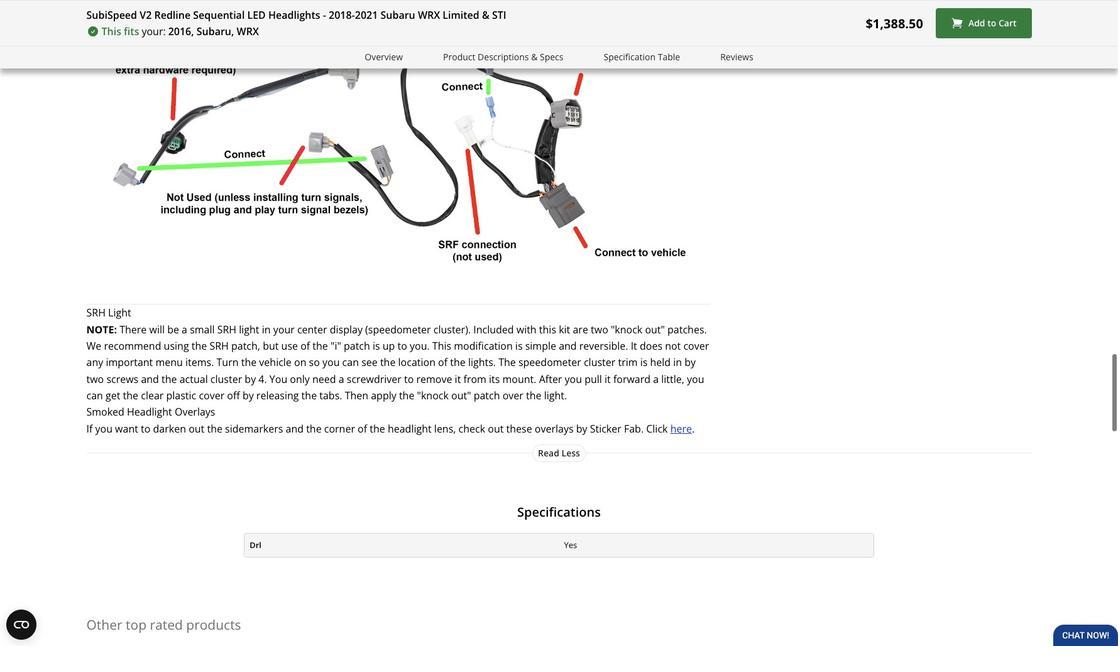 Task type: describe. For each thing, give the bounding box(es) containing it.
led
[[247, 8, 266, 22]]

you right so
[[323, 356, 340, 370]]

here link
[[671, 422, 692, 436]]

headlight
[[127, 406, 172, 420]]

0 horizontal spatial &
[[482, 8, 490, 22]]

reviews link
[[721, 50, 754, 65]]

headlight
[[388, 422, 432, 436]]

limited
[[443, 8, 480, 22]]

clear
[[141, 389, 164, 403]]

2 vertical spatial srh
[[210, 339, 229, 353]]

plastic
[[166, 389, 196, 403]]

2021
[[355, 8, 378, 22]]

you
[[270, 373, 287, 386]]

0 horizontal spatial of
[[301, 339, 310, 353]]

so
[[309, 356, 320, 370]]

product descriptions & specs link
[[443, 50, 564, 65]]

sequential
[[193, 8, 245, 22]]

the
[[499, 356, 516, 370]]

0 horizontal spatial a
[[182, 323, 187, 337]]

items.
[[185, 356, 214, 370]]

smoked
[[86, 406, 124, 420]]

held
[[650, 356, 671, 370]]

light
[[239, 323, 259, 337]]

its
[[489, 373, 500, 386]]

0 vertical spatial cover
[[684, 339, 709, 353]]

$1,388.50
[[866, 15, 924, 32]]

1 horizontal spatial can
[[342, 356, 359, 370]]

products
[[186, 617, 241, 634]]

the left "i"
[[313, 339, 328, 353]]

overlays
[[175, 406, 215, 420]]

read
[[538, 447, 560, 459]]

1 vertical spatial cluster
[[211, 373, 242, 386]]

this inside there will be a small srh light in your center display (speedometer cluster).  included with this kit are two "knock out" patches. we recommend using the srh patch, but use  of the "i" patch is up to you.  this modification is simple and reversible.  it does not cover any important menu items.  turn the vehicle on so you can see the location of the lights.   the speedometer cluster trim is held in by two screws and the actual cluster by 4.  you only need a screwdriver to remove it from its mount.  after you pull it forward a little, you can get the clear plastic  cover off by releasing the tabs.  then apply the "knock out" patch over the light.
[[432, 339, 451, 353]]

reversible.
[[580, 339, 628, 353]]

cluster).
[[434, 323, 471, 337]]

other top rated products
[[86, 617, 241, 634]]

specification
[[604, 51, 656, 63]]

will
[[149, 323, 165, 337]]

are
[[573, 323, 588, 337]]

reviews
[[721, 51, 754, 63]]

over
[[503, 389, 524, 403]]

drl
[[250, 540, 262, 551]]

turn
[[217, 356, 239, 370]]

subaru
[[381, 8, 415, 22]]

1 horizontal spatial patch
[[474, 389, 500, 403]]

corner
[[324, 422, 355, 436]]

to right up
[[398, 339, 407, 353]]

lights.
[[468, 356, 496, 370]]

2018-
[[329, 8, 355, 22]]

little,
[[662, 373, 685, 386]]

2 horizontal spatial is
[[640, 356, 648, 370]]

v2
[[140, 8, 152, 22]]

1 horizontal spatial "knock
[[611, 323, 643, 337]]

.
[[692, 422, 695, 436]]

use
[[281, 339, 298, 353]]

this fits your: 2016, subaru, wrx
[[102, 25, 259, 38]]

4.
[[259, 373, 267, 386]]

darken
[[153, 422, 186, 436]]

patch,
[[231, 339, 260, 353]]

you.
[[410, 339, 430, 353]]

add to cart button
[[936, 8, 1032, 38]]

the down menu
[[162, 373, 177, 386]]

want
[[115, 422, 138, 436]]

open widget image
[[6, 610, 36, 641]]

mount.
[[503, 373, 537, 386]]

light
[[108, 306, 131, 320]]

1 horizontal spatial out"
[[645, 323, 665, 337]]

to down location
[[404, 373, 414, 386]]

any
[[86, 356, 103, 370]]

0 horizontal spatial wrx
[[237, 25, 259, 38]]

and inside smoked headlight overlays if you want to darken out the sidemarkers and the corner of the headlight lens, check out these overlays by sticker fab.  click here .
[[286, 422, 304, 436]]

specification table link
[[604, 50, 680, 65]]

overview
[[365, 51, 403, 63]]

1 vertical spatial in
[[674, 356, 682, 370]]

releasing
[[256, 389, 299, 403]]

product
[[443, 51, 476, 63]]

"i"
[[331, 339, 341, 353]]

sti
[[492, 8, 506, 22]]

1 vertical spatial &
[[531, 51, 538, 63]]

using
[[164, 339, 189, 353]]

specs
[[540, 51, 564, 63]]

vehicle
[[259, 356, 292, 370]]

sidemarkers
[[225, 422, 283, 436]]

the right over
[[526, 389, 542, 403]]

the down patch,
[[241, 356, 257, 370]]

0 vertical spatial two
[[591, 323, 608, 337]]

2 it from the left
[[605, 373, 611, 386]]

subispeed
[[86, 8, 137, 22]]

0 horizontal spatial is
[[373, 339, 380, 353]]

here
[[671, 422, 692, 436]]

the up items.
[[192, 339, 207, 353]]

0 vertical spatial srh
[[86, 306, 106, 320]]

important
[[106, 356, 153, 370]]

screws
[[106, 373, 138, 386]]

the left the corner on the bottom left
[[306, 422, 322, 436]]

check
[[459, 422, 485, 436]]

redline
[[154, 8, 191, 22]]

patches.
[[668, 323, 707, 337]]

be
[[167, 323, 179, 337]]

specification table
[[604, 51, 680, 63]]

remove
[[417, 373, 452, 386]]

rated
[[150, 617, 183, 634]]



Task type: locate. For each thing, give the bounding box(es) containing it.
patch down display
[[344, 339, 370, 353]]

1 horizontal spatial out
[[488, 422, 504, 436]]

1 horizontal spatial wrx
[[418, 8, 440, 22]]

there will be a small srh light in your center display (speedometer cluster).  included with this kit are two "knock out" patches. we recommend using the srh patch, but use  of the "i" patch is up to you.  this modification is simple and reversible.  it does not cover any important menu items.  turn the vehicle on so you can see the location of the lights.   the speedometer cluster trim is held in by two screws and the actual cluster by 4.  you only need a screwdriver to remove it from its mount.  after you pull it forward a little, you can get the clear plastic  cover off by releasing the tabs.  then apply the "knock out" patch over the light.
[[86, 323, 709, 403]]

2 vertical spatial and
[[286, 422, 304, 436]]

with
[[517, 323, 537, 337]]

in
[[262, 323, 271, 337], [674, 356, 682, 370]]

light.
[[544, 389, 567, 403]]

need
[[312, 373, 336, 386]]

this down cluster).
[[432, 339, 451, 353]]

0 vertical spatial of
[[301, 339, 310, 353]]

0 horizontal spatial out
[[189, 422, 205, 436]]

1 horizontal spatial &
[[531, 51, 538, 63]]

1 horizontal spatial it
[[605, 373, 611, 386]]

add
[[969, 17, 986, 29]]

of inside smoked headlight overlays if you want to darken out the sidemarkers and the corner of the headlight lens, check out these overlays by sticker fab.  click here .
[[358, 422, 367, 436]]

can left the see
[[342, 356, 359, 370]]

to inside 'add to cart' button
[[988, 17, 997, 29]]

wrx down led on the left
[[237, 25, 259, 38]]

"knock down remove
[[417, 389, 449, 403]]

the down up
[[380, 356, 396, 370]]

1 horizontal spatial cover
[[684, 339, 709, 353]]

you right if
[[95, 422, 113, 436]]

subaru,
[[197, 25, 234, 38]]

by left sticker
[[576, 422, 588, 436]]

fab.
[[624, 422, 644, 436]]

0 vertical spatial cluster
[[584, 356, 616, 370]]

this
[[102, 25, 121, 38], [432, 339, 451, 353]]

and
[[559, 339, 577, 353], [141, 373, 159, 386], [286, 422, 304, 436]]

a left little,
[[653, 373, 659, 386]]

this down subispeed at the left top of page
[[102, 25, 121, 38]]

2 out from the left
[[488, 422, 504, 436]]

simple
[[525, 339, 556, 353]]

srh up note: at the left of page
[[86, 306, 106, 320]]

0 vertical spatial this
[[102, 25, 121, 38]]

of right use
[[301, 339, 310, 353]]

not
[[665, 339, 681, 353]]

off
[[227, 389, 240, 403]]

-
[[323, 8, 326, 22]]

0 horizontal spatial "knock
[[417, 389, 449, 403]]

center
[[297, 323, 327, 337]]

1 horizontal spatial in
[[674, 356, 682, 370]]

0 horizontal spatial patch
[[344, 339, 370, 353]]

pull
[[585, 373, 602, 386]]

is
[[373, 339, 380, 353], [515, 339, 523, 353], [640, 356, 648, 370]]

you
[[323, 356, 340, 370], [565, 373, 582, 386], [687, 373, 704, 386], [95, 422, 113, 436]]

screwdriver
[[347, 373, 402, 386]]

descriptions
[[478, 51, 529, 63]]

0 vertical spatial and
[[559, 339, 577, 353]]

by inside smoked headlight overlays if you want to darken out the sidemarkers and the corner of the headlight lens, check out these overlays by sticker fab.  click here .
[[576, 422, 588, 436]]

to down headlight
[[141, 422, 151, 436]]

patch
[[344, 339, 370, 353], [474, 389, 500, 403]]

your:
[[142, 25, 166, 38]]

and down kit
[[559, 339, 577, 353]]

1 vertical spatial and
[[141, 373, 159, 386]]

a right be
[[182, 323, 187, 337]]

1 vertical spatial wrx
[[237, 25, 259, 38]]

1 out from the left
[[189, 422, 205, 436]]

cover left off
[[199, 389, 225, 403]]

cluster down reversible.
[[584, 356, 616, 370]]

2 horizontal spatial of
[[438, 356, 448, 370]]

by right held
[[685, 356, 696, 370]]

2 horizontal spatial a
[[653, 373, 659, 386]]

can left get
[[86, 389, 103, 403]]

cover
[[684, 339, 709, 353], [199, 389, 225, 403]]

your
[[273, 323, 295, 337]]

0 horizontal spatial cluster
[[211, 373, 242, 386]]

note:
[[86, 323, 117, 337]]

0 horizontal spatial cover
[[199, 389, 225, 403]]

speedometer
[[519, 356, 581, 370]]

1 horizontal spatial two
[[591, 323, 608, 337]]

cluster down "turn"
[[211, 373, 242, 386]]

0 vertical spatial "knock
[[611, 323, 643, 337]]

"knock up it
[[611, 323, 643, 337]]

0 horizontal spatial it
[[455, 373, 461, 386]]

1 horizontal spatial and
[[286, 422, 304, 436]]

it left from
[[455, 373, 461, 386]]

the down overlays
[[207, 422, 223, 436]]

1 horizontal spatial is
[[515, 339, 523, 353]]

then
[[345, 389, 368, 403]]

1 horizontal spatial a
[[339, 373, 344, 386]]

trim
[[618, 356, 638, 370]]

in right held
[[674, 356, 682, 370]]

is right trim
[[640, 356, 648, 370]]

1 vertical spatial patch
[[474, 389, 500, 403]]

display
[[330, 323, 363, 337]]

cart
[[999, 17, 1017, 29]]

smoked headlight overlays if you want to darken out the sidemarkers and the corner of the headlight lens, check out these overlays by sticker fab.  click here .
[[86, 406, 695, 436]]

location
[[398, 356, 436, 370]]

0 horizontal spatial two
[[86, 373, 104, 386]]

0 horizontal spatial this
[[102, 25, 121, 38]]

(speedometer
[[365, 323, 431, 337]]

if
[[86, 422, 93, 436]]

2 horizontal spatial and
[[559, 339, 577, 353]]

by right off
[[243, 389, 254, 403]]

1 vertical spatial of
[[438, 356, 448, 370]]

0 horizontal spatial and
[[141, 373, 159, 386]]

0 vertical spatial wrx
[[418, 8, 440, 22]]

forward
[[614, 373, 651, 386]]

the down only
[[302, 389, 317, 403]]

1 vertical spatial srh
[[217, 323, 236, 337]]

1 horizontal spatial cluster
[[584, 356, 616, 370]]

you right little,
[[687, 373, 704, 386]]

click
[[646, 422, 668, 436]]

0 horizontal spatial can
[[86, 389, 103, 403]]

1 vertical spatial this
[[432, 339, 451, 353]]

of up remove
[[438, 356, 448, 370]]

in right light
[[262, 323, 271, 337]]

srh up "turn"
[[210, 339, 229, 353]]

out"
[[645, 323, 665, 337], [451, 389, 471, 403]]

is left up
[[373, 339, 380, 353]]

included
[[474, 323, 514, 337]]

0 vertical spatial &
[[482, 8, 490, 22]]

tabs.
[[320, 389, 342, 403]]

srh left light
[[217, 323, 236, 337]]

patch down its
[[474, 389, 500, 403]]

overlays
[[535, 422, 574, 436]]

can
[[342, 356, 359, 370], [86, 389, 103, 403]]

is down with in the left of the page
[[515, 339, 523, 353]]

the right get
[[123, 389, 138, 403]]

out" up does at the bottom right of page
[[645, 323, 665, 337]]

out" down from
[[451, 389, 471, 403]]

by left 4.
[[245, 373, 256, 386]]

the left the headlight
[[370, 422, 385, 436]]

2 vertical spatial of
[[358, 422, 367, 436]]

0 vertical spatial can
[[342, 356, 359, 370]]

0 vertical spatial in
[[262, 323, 271, 337]]

product descriptions & specs
[[443, 51, 564, 63]]

& left sti
[[482, 8, 490, 22]]

you inside smoked headlight overlays if you want to darken out the sidemarkers and the corner of the headlight lens, check out these overlays by sticker fab.  click here .
[[95, 422, 113, 436]]

the up from
[[450, 356, 466, 370]]

& left specs
[[531, 51, 538, 63]]

two up reversible.
[[591, 323, 608, 337]]

the right apply
[[399, 389, 415, 403]]

1 horizontal spatial of
[[358, 422, 367, 436]]

2016,
[[168, 25, 194, 38]]

of right the corner on the bottom left
[[358, 422, 367, 436]]

up
[[383, 339, 395, 353]]

to right add
[[988, 17, 997, 29]]

less
[[562, 447, 580, 459]]

other
[[86, 617, 122, 634]]

out down overlays
[[189, 422, 205, 436]]

on
[[294, 356, 306, 370]]

table
[[658, 51, 680, 63]]

get
[[106, 389, 120, 403]]

subispeed v2 redline sequential led headlights - 2018-2021 subaru wrx limited & sti
[[86, 8, 506, 22]]

sticker
[[590, 422, 622, 436]]

0 horizontal spatial in
[[262, 323, 271, 337]]

1 vertical spatial cover
[[199, 389, 225, 403]]

after
[[539, 373, 562, 386]]

two
[[591, 323, 608, 337], [86, 373, 104, 386]]

0 vertical spatial patch
[[344, 339, 370, 353]]

and down releasing
[[286, 422, 304, 436]]

and up clear
[[141, 373, 159, 386]]

1 horizontal spatial this
[[432, 339, 451, 353]]

1 it from the left
[[455, 373, 461, 386]]

but
[[263, 339, 279, 353]]

kit
[[559, 323, 570, 337]]

this
[[539, 323, 556, 337]]

a
[[182, 323, 187, 337], [339, 373, 344, 386], [653, 373, 659, 386]]

0 vertical spatial out"
[[645, 323, 665, 337]]

1 vertical spatial two
[[86, 373, 104, 386]]

two down any
[[86, 373, 104, 386]]

out left these on the left
[[488, 422, 504, 436]]

the
[[192, 339, 207, 353], [313, 339, 328, 353], [241, 356, 257, 370], [380, 356, 396, 370], [450, 356, 466, 370], [162, 373, 177, 386], [123, 389, 138, 403], [302, 389, 317, 403], [399, 389, 415, 403], [526, 389, 542, 403], [207, 422, 223, 436], [306, 422, 322, 436], [370, 422, 385, 436]]

apply
[[371, 389, 397, 403]]

yes
[[564, 540, 577, 551]]

1 vertical spatial can
[[86, 389, 103, 403]]

it right the pull on the right of the page
[[605, 373, 611, 386]]

actual
[[180, 373, 208, 386]]

by
[[685, 356, 696, 370], [245, 373, 256, 386], [243, 389, 254, 403], [576, 422, 588, 436]]

a right need
[[339, 373, 344, 386]]

1 vertical spatial out"
[[451, 389, 471, 403]]

wrx right the subaru at the top of the page
[[418, 8, 440, 22]]

1 vertical spatial "knock
[[417, 389, 449, 403]]

0 horizontal spatial out"
[[451, 389, 471, 403]]

cover down patches.
[[684, 339, 709, 353]]

srh light
[[86, 306, 131, 320]]

see
[[362, 356, 378, 370]]

you left the pull on the right of the page
[[565, 373, 582, 386]]

of
[[301, 339, 310, 353], [438, 356, 448, 370], [358, 422, 367, 436]]

these
[[506, 422, 532, 436]]

to inside smoked headlight overlays if you want to darken out the sidemarkers and the corner of the headlight lens, check out these overlays by sticker fab.  click here .
[[141, 422, 151, 436]]

recommend
[[104, 339, 161, 353]]

specifications
[[517, 504, 601, 521]]



Task type: vqa. For each thing, say whether or not it's contained in the screenshot.
Corner
yes



